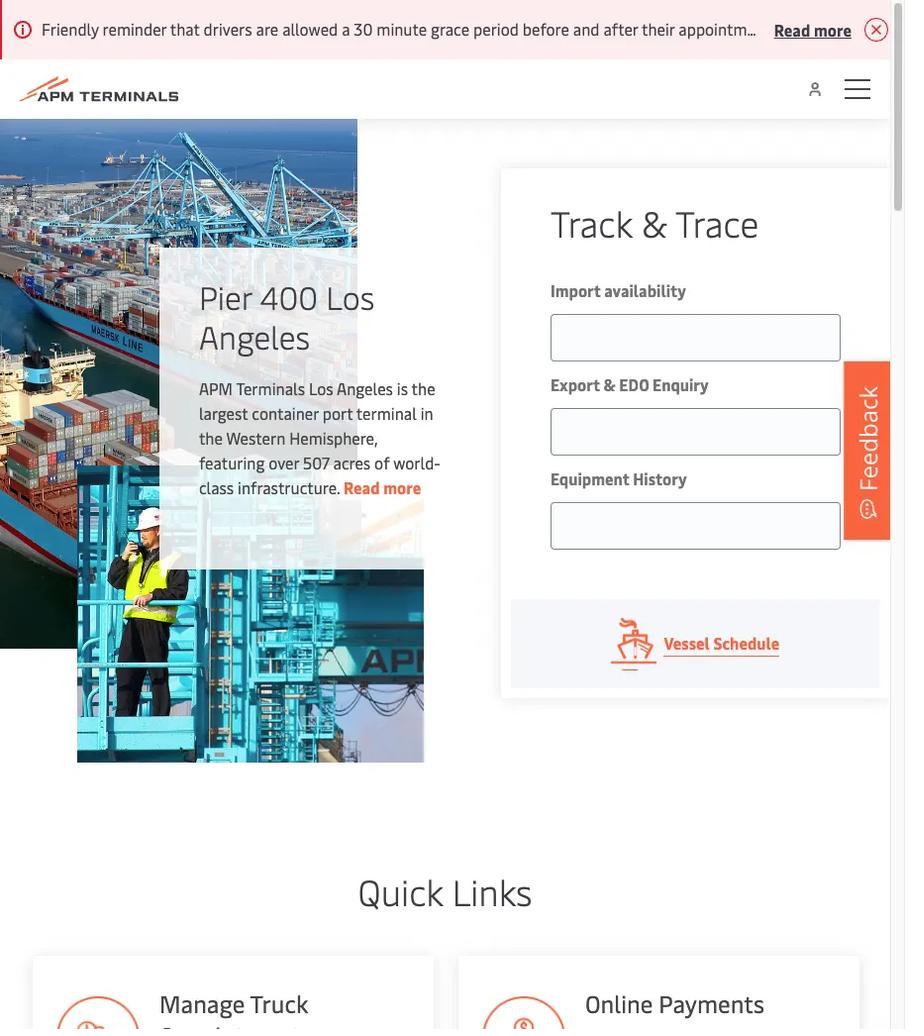 Task type: vqa. For each thing, say whether or not it's contained in the screenshot.
tank on the left bottom of page
no



Task type: describe. For each thing, give the bounding box(es) containing it.
vessel
[[664, 632, 710, 654]]

terminals
[[236, 378, 305, 399]]

terminal
[[357, 402, 417, 424]]

los angeles pier 400 image
[[0, 119, 358, 649]]

appointments
[[159, 1020, 310, 1030]]

los for 400
[[326, 275, 375, 318]]

vessel schedule link
[[511, 600, 881, 689]]

links
[[453, 867, 533, 916]]

of
[[375, 452, 390, 474]]

read more for read more link
[[344, 477, 421, 498]]

is
[[397, 378, 408, 399]]

pier 400 los angeles
[[199, 275, 375, 358]]

feedback
[[852, 386, 885, 491]]

equipment history
[[551, 468, 687, 490]]

port
[[323, 402, 353, 424]]

edo
[[620, 374, 649, 395]]

schedule
[[714, 632, 780, 654]]

more for read more button
[[814, 18, 852, 40]]

track & trace
[[551, 198, 759, 247]]

western
[[226, 427, 286, 449]]

vessel schedule
[[664, 632, 780, 654]]

featuring
[[199, 452, 265, 474]]

availability
[[605, 279, 687, 301]]

payments
[[658, 988, 764, 1020]]

& for edo
[[604, 374, 616, 395]]

close alert image
[[865, 18, 888, 42]]

export
[[551, 374, 600, 395]]

tariffs - 131 image
[[482, 997, 565, 1030]]

enquiry
[[653, 374, 709, 395]]

feedback button
[[844, 361, 894, 540]]

read more button
[[775, 17, 852, 42]]

equipment
[[551, 468, 630, 490]]

truck
[[249, 988, 308, 1020]]

la secondary image
[[77, 466, 424, 763]]

0 vertical spatial the
[[412, 378, 436, 399]]

hemisphere,
[[290, 427, 378, 449]]

400
[[260, 275, 318, 318]]

track
[[551, 198, 633, 247]]

manage truck appointments
[[159, 988, 310, 1030]]

import availability
[[551, 279, 687, 301]]



Task type: locate. For each thing, give the bounding box(es) containing it.
1 horizontal spatial more
[[814, 18, 852, 40]]

1 vertical spatial angeles
[[337, 378, 393, 399]]

more for read more link
[[384, 477, 421, 498]]

manager truck appointments - 53 image
[[55, 997, 139, 1030]]

quick
[[358, 867, 444, 916]]

read for read more link
[[344, 477, 380, 498]]

read
[[775, 18, 811, 40], [344, 477, 380, 498]]

read more left the 'close alert' image
[[775, 18, 852, 40]]

1 vertical spatial los
[[309, 378, 334, 399]]

1 horizontal spatial the
[[412, 378, 436, 399]]

trace
[[676, 198, 759, 247]]

1 horizontal spatial &
[[642, 198, 668, 247]]

1 vertical spatial read more
[[344, 477, 421, 498]]

angeles inside apm terminals los angeles is the largest container port terminal in the western hemisphere, featuring over 507 acres of world- class infrastructure.
[[337, 378, 393, 399]]

more down 'world-'
[[384, 477, 421, 498]]

online payments
[[585, 988, 764, 1020]]

more left the 'close alert' image
[[814, 18, 852, 40]]

read more
[[775, 18, 852, 40], [344, 477, 421, 498]]

1 vertical spatial &
[[604, 374, 616, 395]]

los inside pier 400 los angeles
[[326, 275, 375, 318]]

0 horizontal spatial angeles
[[199, 315, 310, 358]]

angeles up terminals
[[199, 315, 310, 358]]

online payments link
[[458, 956, 859, 1030]]

angeles inside pier 400 los angeles
[[199, 315, 310, 358]]

world-
[[394, 452, 441, 474]]

los
[[326, 275, 375, 318], [309, 378, 334, 399]]

the right "is"
[[412, 378, 436, 399]]

1 vertical spatial read
[[344, 477, 380, 498]]

read more link
[[344, 477, 421, 498]]

largest
[[199, 402, 248, 424]]

0 vertical spatial read
[[775, 18, 811, 40]]

0 horizontal spatial the
[[199, 427, 223, 449]]

1 horizontal spatial angeles
[[337, 378, 393, 399]]

0 horizontal spatial more
[[384, 477, 421, 498]]

manage truck appointments link
[[32, 956, 433, 1030]]

0 vertical spatial &
[[642, 198, 668, 247]]

los inside apm terminals los angeles is the largest container port terminal in the western hemisphere, featuring over 507 acres of world- class infrastructure.
[[309, 378, 334, 399]]

1 vertical spatial the
[[199, 427, 223, 449]]

&
[[642, 198, 668, 247], [604, 374, 616, 395]]

0 horizontal spatial &
[[604, 374, 616, 395]]

0 vertical spatial more
[[814, 18, 852, 40]]

online
[[585, 988, 652, 1020]]

class
[[199, 477, 234, 498]]

0 vertical spatial read more
[[775, 18, 852, 40]]

pier
[[199, 275, 252, 318]]

angeles for terminals
[[337, 378, 393, 399]]

read more down of
[[344, 477, 421, 498]]

the down 'largest' on the top of the page
[[199, 427, 223, 449]]

0 horizontal spatial read
[[344, 477, 380, 498]]

read inside button
[[775, 18, 811, 40]]

history
[[633, 468, 687, 490]]

acres
[[333, 452, 371, 474]]

quick links
[[358, 867, 533, 916]]

angeles up terminal
[[337, 378, 393, 399]]

read for read more button
[[775, 18, 811, 40]]

angeles
[[199, 315, 310, 358], [337, 378, 393, 399]]

apm terminals los angeles is the largest container port terminal in the western hemisphere, featuring over 507 acres of world- class infrastructure.
[[199, 378, 441, 498]]

los up port
[[309, 378, 334, 399]]

apm
[[199, 378, 233, 399]]

los right '400'
[[326, 275, 375, 318]]

manage
[[159, 988, 244, 1020]]

0 vertical spatial angeles
[[199, 315, 310, 358]]

read down the acres
[[344, 477, 380, 498]]

more inside button
[[814, 18, 852, 40]]

in
[[421, 402, 434, 424]]

more
[[814, 18, 852, 40], [384, 477, 421, 498]]

1 vertical spatial more
[[384, 477, 421, 498]]

read more for read more button
[[775, 18, 852, 40]]

import
[[551, 279, 601, 301]]

& for trace
[[642, 198, 668, 247]]

& left the trace
[[642, 198, 668, 247]]

angeles for 400
[[199, 315, 310, 358]]

0 horizontal spatial read more
[[344, 477, 421, 498]]

& left edo
[[604, 374, 616, 395]]

507
[[303, 452, 330, 474]]

over
[[269, 452, 299, 474]]

infrastructure.
[[238, 477, 340, 498]]

read left the 'close alert' image
[[775, 18, 811, 40]]

1 horizontal spatial read more
[[775, 18, 852, 40]]

container
[[252, 402, 319, 424]]

los for terminals
[[309, 378, 334, 399]]

export & edo enquiry
[[551, 374, 709, 395]]

the
[[412, 378, 436, 399], [199, 427, 223, 449]]

1 horizontal spatial read
[[775, 18, 811, 40]]

0 vertical spatial los
[[326, 275, 375, 318]]



